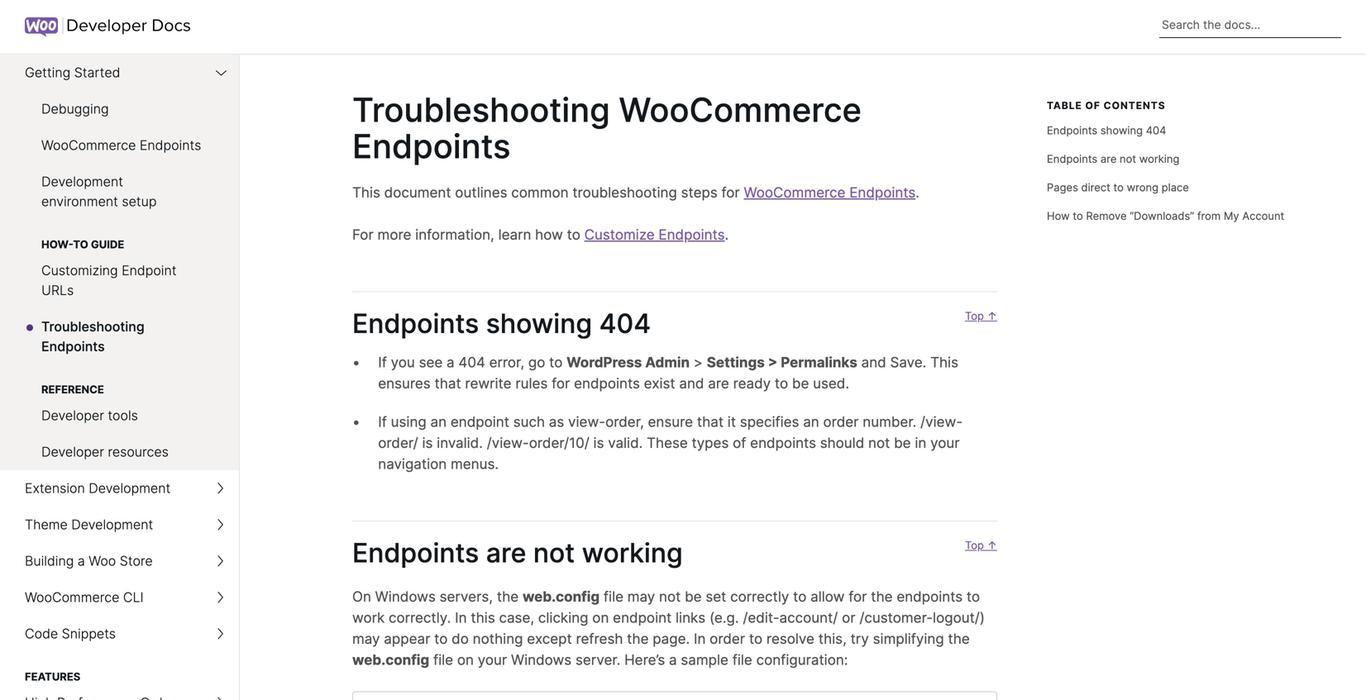 Task type: describe. For each thing, give the bounding box(es) containing it.
troubleshooting
[[573, 184, 677, 201]]

endpoints are not working inside troubleshooting woocommerce endpoints "element"
[[352, 537, 683, 569]]

endpoints inside troubleshooting woocommerce endpoints
[[352, 126, 511, 166]]

for inside file may not be set correctly to allow for the endpoints to work correctly. in this case, clicking on endpoint links (e.g. /edit-account/ or /customer-logout/) may appear to do nothing except refresh the page. in order to resolve this, try simplifying the web.config file on your windows server. here's a sample file configuration:
[[849, 589, 867, 606]]

0 horizontal spatial are
[[486, 537, 527, 569]]

clicking
[[538, 610, 589, 627]]

steps
[[681, 184, 718, 201]]

customizing endpoint urls
[[41, 263, 177, 299]]

theme development link
[[0, 507, 239, 544]]

pages direct to wrong place
[[1047, 181, 1189, 194]]

woocommerce endpoints
[[41, 137, 201, 153]]

2 is from the left
[[594, 435, 604, 452]]

the down logout/)
[[948, 631, 970, 648]]

setup
[[122, 194, 157, 210]]

environment
[[41, 194, 118, 210]]

customizing endpoint urls link
[[0, 253, 239, 309]]

do
[[452, 631, 469, 648]]

specifies
[[740, 414, 799, 431]]

developer for developer resources
[[41, 444, 104, 460]]

here's
[[625, 652, 665, 669]]

0 vertical spatial woocommerce endpoints link
[[0, 127, 239, 164]]

and save. this ensures that rewrite rules for endpoints exist and are ready to be used.
[[378, 354, 959, 392]]

theme development
[[25, 517, 153, 533]]

1 vertical spatial .
[[725, 226, 729, 243]]

guide
[[91, 238, 124, 251]]

endpoints inside troubleshooting endpoints
[[41, 339, 105, 355]]

simplifying
[[873, 631, 945, 648]]

customizing
[[41, 263, 118, 279]]

place
[[1162, 181, 1189, 194]]

ensures
[[378, 375, 431, 392]]

endpoints showing 404 link for top ↑
[[324, 308, 651, 340]]

to inside 'and save. this ensures that rewrite rules for endpoints exist and are ready to be used.'
[[775, 375, 788, 392]]

refresh
[[576, 631, 623, 648]]

woocommerce inside woocommerce endpoints link
[[41, 137, 136, 153]]

0 horizontal spatial may
[[352, 631, 380, 648]]

common
[[511, 184, 569, 201]]

getting started link
[[0, 55, 239, 91]]

invalid.
[[437, 435, 483, 452]]

extension development link
[[0, 471, 239, 507]]

0 vertical spatial for
[[722, 184, 740, 201]]

for more information, learn how to customize endpoints .
[[352, 226, 729, 243]]

endpoints showing 404 for top
[[352, 308, 651, 340]]

urls
[[41, 283, 74, 299]]

building a woo store
[[25, 553, 153, 570]]

developer resources link
[[0, 434, 239, 471]]

2 > from the left
[[768, 354, 778, 371]]

used.
[[813, 375, 850, 392]]

debugging link
[[0, 91, 239, 127]]

1 vertical spatial woocommerce endpoints link
[[744, 184, 916, 201]]

building
[[25, 553, 74, 570]]

menus.
[[451, 456, 499, 473]]

snippets
[[62, 626, 116, 642]]

endpoint inside file may not be set correctly to allow for the endpoints to work correctly. in this case, clicking on endpoint links (e.g. /edit-account/ or /customer-logout/) may appear to do nothing except refresh the page. in order to resolve this, try simplifying the web.config file on your windows server. here's a sample file configuration:
[[613, 610, 672, 627]]

servers,
[[440, 589, 493, 606]]

exist
[[644, 375, 676, 392]]

tools
[[108, 408, 138, 424]]

troubleshooting endpoints link
[[0, 309, 239, 365]]

document
[[384, 184, 451, 201]]

0 vertical spatial this
[[352, 184, 380, 201]]

troubleshooting for woocommerce
[[352, 90, 610, 130]]

table of contents element
[[1047, 100, 1287, 230]]

1 horizontal spatial endpoints are not working link
[[1047, 145, 1287, 173]]

rewrite
[[465, 375, 512, 392]]

on
[[352, 589, 371, 606]]

number.
[[863, 414, 917, 431]]

not up the clicking
[[534, 537, 575, 569]]

correctly
[[731, 589, 789, 606]]

getting
[[25, 65, 71, 81]]

debugging
[[41, 101, 109, 117]]

features
[[25, 671, 80, 684]]

code snippets link
[[0, 616, 239, 653]]

woocommerce inside woocommerce cli link
[[25, 590, 119, 606]]

woocommerce inside troubleshooting woocommerce endpoints
[[619, 90, 862, 130]]

0 vertical spatial and
[[862, 354, 887, 371]]

0 vertical spatial /view-
[[921, 414, 963, 431]]

extension development
[[25, 481, 171, 497]]

1 an from the left
[[431, 414, 447, 431]]

contents
[[1104, 100, 1166, 112]]

table of contents
[[1047, 100, 1166, 112]]

endpoints inside 'if using an endpoint such as view-order, ensure that it specifies an order number. /view- order/ is invalid. /view-order/10/ is valid. these types of endpoints should not be in your navigation menus.'
[[750, 435, 816, 452]]

endpoints inside file may not be set correctly to allow for the endpoints to work correctly. in this case, clicking on endpoint links (e.g. /edit-account/ or /customer-logout/) may appear to do nothing except refresh the page. in order to resolve this, try simplifying the web.config file on your windows server. here's a sample file configuration:
[[897, 589, 963, 606]]

1 vertical spatial /view-
[[487, 435, 529, 452]]

save.
[[891, 354, 927, 371]]

0 horizontal spatial windows
[[375, 589, 436, 606]]

try
[[851, 631, 869, 648]]

endpoints inside 'and save. this ensures that rewrite rules for endpoints exist and are ready to be used.'
[[574, 375, 640, 392]]

if for if using an endpoint such as view-order, ensure that it specifies an order number. /view- order/ is invalid. /view-order/10/ is valid. these types of endpoints should not be in your navigation menus.
[[378, 414, 387, 431]]

search search field
[[1160, 12, 1342, 38]]

customize endpoints link
[[585, 226, 725, 243]]

top for endpoints showing 404
[[965, 310, 984, 323]]

1 horizontal spatial a
[[447, 354, 455, 371]]

showing for endpoints
[[1101, 124, 1143, 137]]

rules
[[516, 375, 548, 392]]

sample
[[681, 652, 729, 669]]

a inside file may not be set correctly to allow for the endpoints to work correctly. in this case, clicking on endpoint links (e.g. /edit-account/ or /customer-logout/) may appear to do nothing except refresh the page. in order to resolve this, try simplifying the web.config file on your windows server. here's a sample file configuration:
[[669, 652, 677, 669]]

should
[[820, 435, 865, 452]]

1 is from the left
[[422, 435, 433, 452]]

1 horizontal spatial .
[[916, 184, 920, 201]]

developer for developer tools
[[41, 408, 104, 424]]

how-to guide
[[41, 238, 124, 251]]

windows inside file may not be set correctly to allow for the endpoints to work correctly. in this case, clicking on endpoint links (e.g. /edit-account/ or /customer-logout/) may appear to do nothing except refresh the page. in order to resolve this, try simplifying the web.config file on your windows server. here's a sample file configuration:
[[511, 652, 572, 669]]

building a woo store link
[[0, 544, 239, 580]]

page.
[[653, 631, 690, 648]]

troubleshooting woocommerce endpoints
[[352, 90, 862, 166]]

/customer-
[[860, 610, 933, 627]]

0 horizontal spatial 404
[[459, 354, 485, 371]]

information,
[[415, 226, 495, 243]]

0 horizontal spatial file
[[433, 652, 453, 669]]

(e.g.
[[710, 610, 739, 627]]

1 horizontal spatial on
[[593, 610, 609, 627]]

this document outlines common troubleshooting steps for woocommerce endpoints .
[[352, 184, 920, 201]]

working inside the table of contents element
[[1140, 152, 1180, 165]]

not inside the table of contents element
[[1120, 152, 1137, 165]]

types
[[692, 435, 729, 452]]

2 horizontal spatial file
[[733, 652, 753, 669]]

file may not be set correctly to allow for the endpoints to work correctly. in this case, clicking on endpoint links (e.g. /edit-account/ or /customer-logout/) may appear to do nothing except refresh the page. in order to resolve this, try simplifying the web.config file on your windows server. here's a sample file configuration:
[[352, 589, 985, 669]]

if using an endpoint such as view-order, ensure that it specifies an order number. /view- order/ is invalid. /view-order/10/ is valid. these types of endpoints should not be in your navigation menus.
[[378, 414, 963, 473]]

wrong
[[1127, 181, 1159, 194]]

woo
[[89, 553, 116, 570]]

2 an from the left
[[803, 414, 820, 431]]

customize
[[585, 226, 655, 243]]

top ↑ link for endpoints showing 404
[[956, 308, 998, 357]]

1 vertical spatial endpoints are not working link
[[324, 537, 683, 569]]

1 > from the left
[[694, 354, 703, 371]]

0 horizontal spatial on
[[457, 652, 474, 669]]

such
[[513, 414, 545, 431]]

development environment setup
[[41, 174, 157, 210]]

how to remove "downloads" from my account link
[[1047, 202, 1287, 230]]

1 horizontal spatial may
[[628, 589, 655, 606]]

order,
[[606, 414, 644, 431]]



Task type: vqa. For each thing, say whether or not it's contained in the screenshot.
ensures
yes



Task type: locate. For each thing, give the bounding box(es) containing it.
of
[[1086, 100, 1101, 112], [733, 435, 747, 452]]

a right see
[[447, 354, 455, 371]]

troubleshooting endpoints
[[41, 319, 145, 355]]

1 vertical spatial endpoint
[[613, 610, 672, 627]]

order down '(e.g.' in the right bottom of the page
[[710, 631, 745, 648]]

extension
[[25, 481, 85, 497]]

your inside file may not be set correctly to allow for the endpoints to work correctly. in this case, clicking on endpoint links (e.g. /edit-account/ or /customer-logout/) may appear to do nothing except refresh the page. in order to resolve this, try simplifying the web.config file on your windows server. here's a sample file configuration:
[[478, 652, 507, 669]]

0 vertical spatial developer
[[41, 408, 104, 424]]

> right admin
[[694, 354, 703, 371]]

permalinks
[[781, 354, 858, 371]]

not up pages direct to wrong place
[[1120, 152, 1137, 165]]

0 vertical spatial endpoints
[[574, 375, 640, 392]]

0 horizontal spatial this
[[352, 184, 380, 201]]

1 vertical spatial and
[[680, 375, 704, 392]]

endpoints
[[574, 375, 640, 392], [750, 435, 816, 452], [897, 589, 963, 606]]

endpoints are not working link up place
[[1047, 145, 1287, 173]]

endpoint up page.
[[613, 610, 672, 627]]

404 for top ↑
[[599, 308, 651, 340]]

account
[[1243, 210, 1285, 222]]

account/
[[780, 610, 838, 627]]

1 horizontal spatial woocommerce endpoints link
[[744, 184, 916, 201]]

>
[[694, 354, 703, 371], [768, 354, 778, 371]]

1 horizontal spatial /view-
[[921, 414, 963, 431]]

1 vertical spatial endpoints showing 404 link
[[324, 308, 651, 340]]

0 vertical spatial windows
[[375, 589, 436, 606]]

0 vertical spatial .
[[916, 184, 920, 201]]

how to remove "downloads" from my account
[[1047, 210, 1285, 222]]

be down permalinks in the bottom of the page
[[792, 375, 809, 392]]

case,
[[499, 610, 535, 627]]

1 vertical spatial may
[[352, 631, 380, 648]]

ready
[[733, 375, 771, 392]]

top ↑
[[965, 310, 998, 323], [965, 539, 998, 552]]

of inside 'if using an endpoint such as view-order, ensure that it specifies an order number. /view- order/ is invalid. /view-order/10/ is valid. these types of endpoints should not be in your navigation menus.'
[[733, 435, 747, 452]]

in
[[915, 435, 927, 452]]

be inside 'and save. this ensures that rewrite rules for endpoints exist and are ready to be used.'
[[792, 375, 809, 392]]

1 vertical spatial for
[[552, 375, 570, 392]]

an
[[431, 414, 447, 431], [803, 414, 820, 431]]

0 vertical spatial top
[[965, 310, 984, 323]]

↑ for endpoints showing 404
[[987, 310, 998, 323]]

1 horizontal spatial endpoint
[[613, 610, 672, 627]]

or
[[842, 610, 856, 627]]

1 horizontal spatial and
[[862, 354, 887, 371]]

server.
[[576, 652, 621, 669]]

file right sample
[[733, 652, 753, 669]]

showing inside the table of contents element
[[1101, 124, 1143, 137]]

are inside the table of contents element
[[1101, 152, 1117, 165]]

top ↑ for endpoints showing 404
[[965, 310, 998, 323]]

0 vertical spatial working
[[1140, 152, 1180, 165]]

in up do
[[455, 610, 467, 627]]

2 vertical spatial endpoints
[[897, 589, 963, 606]]

1 vertical spatial on
[[457, 652, 474, 669]]

windows up "correctly."
[[375, 589, 436, 606]]

this
[[352, 184, 380, 201], [931, 354, 959, 371]]

order up should on the bottom right of the page
[[824, 414, 859, 431]]

resources
[[108, 444, 169, 460]]

1 if from the top
[[378, 354, 387, 371]]

a left woo
[[78, 553, 85, 570]]

0 horizontal spatial /view-
[[487, 435, 529, 452]]

0 vertical spatial be
[[792, 375, 809, 392]]

0 vertical spatial a
[[447, 354, 455, 371]]

is down view-
[[594, 435, 604, 452]]

0 horizontal spatial web.config
[[352, 652, 429, 669]]

"downloads"
[[1130, 210, 1195, 222]]

1 top ↑ from the top
[[965, 310, 998, 323]]

file down do
[[433, 652, 453, 669]]

resolve
[[767, 631, 815, 648]]

this,
[[819, 631, 847, 648]]

the up case,
[[497, 589, 519, 606]]

0 horizontal spatial .
[[725, 226, 729, 243]]

for right "rules" in the bottom left of the page
[[552, 375, 570, 392]]

0 horizontal spatial endpoints are not working link
[[324, 537, 683, 569]]

1 top ↑ link from the top
[[956, 308, 998, 357]]

links
[[676, 610, 706, 627]]

woocommerce cli
[[25, 590, 144, 606]]

0 vertical spatial are
[[1101, 152, 1117, 165]]

1 horizontal spatial that
[[697, 414, 724, 431]]

0 vertical spatial top ↑
[[965, 310, 998, 323]]

file
[[604, 589, 624, 606], [433, 652, 453, 669], [733, 652, 753, 669]]

0 horizontal spatial >
[[694, 354, 703, 371]]

and right exist
[[680, 375, 704, 392]]

endpoints
[[1047, 124, 1098, 137], [352, 126, 511, 166], [140, 137, 201, 153], [1047, 152, 1098, 165], [850, 184, 916, 201], [659, 226, 725, 243], [352, 308, 479, 340], [41, 339, 105, 355], [352, 537, 479, 569]]

developer down the "developer tools"
[[41, 444, 104, 460]]

this right save.
[[931, 354, 959, 371]]

admin
[[645, 354, 690, 371]]

0 horizontal spatial is
[[422, 435, 433, 452]]

development inside "link"
[[89, 481, 171, 497]]

direct
[[1082, 181, 1111, 194]]

web.config down appear
[[352, 652, 429, 669]]

developer inside "link"
[[41, 408, 104, 424]]

your right in
[[931, 435, 960, 452]]

these
[[647, 435, 688, 452]]

your
[[931, 435, 960, 452], [478, 652, 507, 669]]

development environment setup link
[[0, 164, 239, 220]]

features link
[[0, 653, 239, 685]]

development down resources
[[89, 481, 171, 497]]

code
[[25, 626, 58, 642]]

endpoints showing 404 down "table of contents"
[[1047, 124, 1167, 137]]

if left 'you' at the left bottom of the page
[[378, 354, 387, 371]]

top for endpoints are not working
[[965, 539, 984, 552]]

showing inside troubleshooting woocommerce endpoints "element"
[[486, 308, 592, 340]]

may down work
[[352, 631, 380, 648]]

development for extension
[[89, 481, 171, 497]]

endpoint
[[122, 263, 177, 279]]

see
[[419, 354, 443, 371]]

endpoints showing 404 up the error,
[[352, 308, 651, 340]]

0 vertical spatial in
[[455, 610, 467, 627]]

and left save.
[[862, 354, 887, 371]]

2 ↑ from the top
[[987, 539, 998, 552]]

0 horizontal spatial in
[[455, 610, 467, 627]]

0 horizontal spatial troubleshooting
[[41, 319, 145, 335]]

ensure
[[648, 414, 693, 431]]

1 vertical spatial in
[[694, 631, 706, 648]]

0 horizontal spatial endpoints
[[574, 375, 640, 392]]

cli
[[123, 590, 144, 606]]

if inside 'if using an endpoint such as view-order, ensure that it specifies an order number. /view- order/ is invalid. /view-order/10/ is valid. these types of endpoints should not be in your navigation menus.'
[[378, 414, 387, 431]]

1 vertical spatial web.config
[[352, 652, 429, 669]]

2 top from the top
[[965, 539, 984, 552]]

showing down contents
[[1101, 124, 1143, 137]]

0 vertical spatial endpoint
[[451, 414, 510, 431]]

/edit-
[[743, 610, 780, 627]]

on up refresh
[[593, 610, 609, 627]]

the up here's
[[627, 631, 649, 648]]

2 top ↑ from the top
[[965, 539, 998, 552]]

1 vertical spatial your
[[478, 652, 507, 669]]

top ↑ link up logout/)
[[956, 538, 998, 587]]

in up sample
[[694, 631, 706, 648]]

that up the types
[[697, 414, 724, 431]]

navigation
[[378, 456, 447, 473]]

endpoints showing 404 link up the error,
[[324, 308, 651, 340]]

1 vertical spatial this
[[931, 354, 959, 371]]

top ↑ link
[[956, 308, 998, 357], [956, 538, 998, 587]]

endpoints are not working inside the table of contents element
[[1047, 152, 1180, 165]]

2 if from the top
[[378, 414, 387, 431]]

developer down 'reference' at the left
[[41, 408, 104, 424]]

top ↑ link for endpoints are not working
[[956, 538, 998, 587]]

1 horizontal spatial your
[[931, 435, 960, 452]]

0 horizontal spatial be
[[685, 589, 702, 606]]

not inside file may not be set correctly to allow for the endpoints to work correctly. in this case, clicking on endpoint links (e.g. /edit-account/ or /customer-logout/) may appear to do nothing except refresh the page. in order to resolve this, try simplifying the web.config file on your windows server. here's a sample file configuration:
[[659, 589, 681, 606]]

endpoint up invalid.
[[451, 414, 510, 431]]

are inside 'and save. this ensures that rewrite rules for endpoints exist and are ready to be used.'
[[708, 375, 729, 392]]

troubleshooting for endpoints
[[41, 319, 145, 335]]

endpoint
[[451, 414, 510, 431], [613, 610, 672, 627]]

1 developer from the top
[[41, 408, 104, 424]]

0 vertical spatial 404
[[1146, 124, 1167, 137]]

windows
[[375, 589, 436, 606], [511, 652, 572, 669]]

using
[[391, 414, 427, 431]]

developer
[[41, 408, 104, 424], [41, 444, 104, 460]]

settings
[[707, 354, 765, 371]]

1 vertical spatial endpoints are not working
[[352, 537, 683, 569]]

this inside 'and save. this ensures that rewrite rules for endpoints exist and are ready to be used.'
[[931, 354, 959, 371]]

1 vertical spatial showing
[[486, 308, 592, 340]]

404 up rewrite
[[459, 354, 485, 371]]

be inside 'if using an endpoint such as view-order, ensure that it specifies an order number. /view- order/ is invalid. /view-order/10/ is valid. these types of endpoints should not be in your navigation menus.'
[[894, 435, 911, 452]]

showing up go
[[486, 308, 592, 340]]

to
[[73, 238, 88, 251]]

an right specifies
[[803, 414, 820, 431]]

0 vertical spatial development
[[41, 174, 123, 190]]

endpoints are not working link up on windows servers, the web.config
[[324, 537, 683, 569]]

1 horizontal spatial order
[[824, 414, 859, 431]]

are down settings
[[708, 375, 729, 392]]

if left using
[[378, 414, 387, 431]]

top ↑ link right save.
[[956, 308, 998, 357]]

your inside 'if using an endpoint such as view-order, ensure that it specifies an order number. /view- order/ is invalid. /view-order/10/ is valid. these types of endpoints should not be in your navigation menus.'
[[931, 435, 960, 452]]

1 horizontal spatial for
[[722, 184, 740, 201]]

0 horizontal spatial that
[[435, 375, 461, 392]]

pages direct to wrong place link
[[1047, 173, 1287, 202]]

1 horizontal spatial of
[[1086, 100, 1101, 112]]

developer tools link
[[0, 398, 239, 434]]

0 vertical spatial your
[[931, 435, 960, 452]]

not up links
[[659, 589, 681, 606]]

of right table
[[1086, 100, 1101, 112]]

it
[[728, 414, 736, 431]]

this
[[471, 610, 495, 627]]

web.config up the clicking
[[523, 589, 600, 606]]

0 vertical spatial ↑
[[987, 310, 998, 323]]

on down do
[[457, 652, 474, 669]]

0 horizontal spatial woocommerce endpoints link
[[0, 127, 239, 164]]

not down number. at the right of page
[[869, 435, 890, 452]]

1 horizontal spatial are
[[708, 375, 729, 392]]

0 horizontal spatial a
[[78, 553, 85, 570]]

2 horizontal spatial for
[[849, 589, 867, 606]]

top ↑ for endpoints are not working
[[965, 539, 998, 552]]

if for if you see a 404 error, go to wordpress admin > settings > permalinks
[[378, 354, 387, 371]]

0 horizontal spatial working
[[582, 537, 683, 569]]

be inside file may not be set correctly to allow for the endpoints to work correctly. in this case, clicking on endpoint links (e.g. /edit-account/ or /customer-logout/) may appear to do nothing except refresh the page. in order to resolve this, try simplifying the web.config file on your windows server. here's a sample file configuration:
[[685, 589, 702, 606]]

as
[[549, 414, 564, 431]]

on windows servers, the web.config
[[352, 589, 600, 606]]

endpoints are not working up pages direct to wrong place
[[1047, 152, 1180, 165]]

this up for
[[352, 184, 380, 201]]

1 horizontal spatial an
[[803, 414, 820, 431]]

404 up if you see a 404 error, go to wordpress admin > settings > permalinks
[[599, 308, 651, 340]]

troubleshooting woocommerce endpoints element
[[324, 90, 998, 701]]

reference link
[[0, 365, 239, 398]]

windows down except
[[511, 652, 572, 669]]

1 ↑ from the top
[[987, 310, 998, 323]]

order inside 'if using an endpoint such as view-order, ensure that it specifies an order number. /view- order/ is invalid. /view-order/10/ is valid. these types of endpoints should not be in your navigation menus.'
[[824, 414, 859, 431]]

0 horizontal spatial endpoint
[[451, 414, 510, 431]]

reference
[[41, 383, 104, 396]]

the up '/customer-'
[[871, 589, 893, 606]]

endpoints showing 404 link down contents
[[1047, 116, 1287, 145]]

may up page.
[[628, 589, 655, 606]]

development up environment
[[41, 174, 123, 190]]

getting started
[[25, 65, 120, 81]]

a down page.
[[669, 652, 677, 669]]

remove
[[1087, 210, 1127, 222]]

for up or
[[849, 589, 867, 606]]

1 horizontal spatial file
[[604, 589, 624, 606]]

learn
[[498, 226, 531, 243]]

endpoints showing 404 inside troubleshooting woocommerce endpoints "element"
[[352, 308, 651, 340]]

the
[[497, 589, 519, 606], [871, 589, 893, 606], [627, 631, 649, 648], [948, 631, 970, 648]]

that down see
[[435, 375, 461, 392]]

of down it at the right bottom of page
[[733, 435, 747, 452]]

error,
[[489, 354, 525, 371]]

404 inside the table of contents element
[[1146, 124, 1167, 137]]

↑ for endpoints are not working
[[987, 539, 998, 552]]

> up the ready
[[768, 354, 778, 371]]

1 top from the top
[[965, 310, 984, 323]]

1 vertical spatial that
[[697, 414, 724, 431]]

2 top ↑ link from the top
[[956, 538, 998, 587]]

404 for endpoints are not working
[[1146, 124, 1167, 137]]

1 horizontal spatial endpoints
[[750, 435, 816, 452]]

that inside 'if using an endpoint such as view-order, ensure that it specifies an order number. /view- order/ is invalid. /view-order/10/ is valid. these types of endpoints should not be in your navigation menus.'
[[697, 414, 724, 431]]

be left in
[[894, 435, 911, 452]]

1 horizontal spatial endpoints showing 404
[[1047, 124, 1167, 137]]

working
[[1140, 152, 1180, 165], [582, 537, 683, 569]]

endpoints up logout/)
[[897, 589, 963, 606]]

appear
[[384, 631, 431, 648]]

how
[[535, 226, 563, 243]]

1 horizontal spatial web.config
[[523, 589, 600, 606]]

endpoints showing 404 inside the table of contents element
[[1047, 124, 1167, 137]]

0 horizontal spatial endpoints showing 404 link
[[324, 308, 651, 340]]

an right using
[[431, 414, 447, 431]]

1 vertical spatial top ↑ link
[[956, 538, 998, 587]]

1 horizontal spatial in
[[694, 631, 706, 648]]

that inside 'and save. this ensures that rewrite rules for endpoints exist and are ready to be used.'
[[435, 375, 461, 392]]

0 vertical spatial of
[[1086, 100, 1101, 112]]

endpoints showing 404 link for endpoints are not working
[[1047, 116, 1287, 145]]

how
[[1047, 210, 1070, 222]]

0 horizontal spatial for
[[552, 375, 570, 392]]

/view- down such
[[487, 435, 529, 452]]

2 vertical spatial be
[[685, 589, 702, 606]]

showing for top
[[486, 308, 592, 340]]

developer resources
[[41, 444, 169, 460]]

on
[[593, 610, 609, 627], [457, 652, 474, 669]]

are up on windows servers, the web.config
[[486, 537, 527, 569]]

2 horizontal spatial are
[[1101, 152, 1117, 165]]

1 horizontal spatial is
[[594, 435, 604, 452]]

working inside troubleshooting woocommerce endpoints "element"
[[582, 537, 683, 569]]

is
[[422, 435, 433, 452], [594, 435, 604, 452]]

0 vertical spatial if
[[378, 354, 387, 371]]

endpoints are not working up on windows servers, the web.config
[[352, 537, 683, 569]]

1 vertical spatial 404
[[599, 308, 651, 340]]

pages
[[1047, 181, 1079, 194]]

0 vertical spatial troubleshooting
[[352, 90, 610, 130]]

for inside 'and save. this ensures that rewrite rules for endpoints exist and are ready to be used.'
[[552, 375, 570, 392]]

1 vertical spatial of
[[733, 435, 747, 452]]

correctly.
[[389, 610, 451, 627]]

endpoints down specifies
[[750, 435, 816, 452]]

your down nothing
[[478, 652, 507, 669]]

1 vertical spatial top
[[965, 539, 984, 552]]

valid.
[[608, 435, 643, 452]]

troubleshooting
[[352, 90, 610, 130], [41, 319, 145, 335]]

set
[[706, 589, 727, 606]]

development inside 'development environment setup'
[[41, 174, 123, 190]]

order inside file may not be set correctly to allow for the endpoints to work correctly. in this case, clicking on endpoint links (e.g. /edit-account/ or /customer-logout/) may appear to do nothing except refresh the page. in order to resolve this, try simplifying the web.config file on your windows server. here's a sample file configuration:
[[710, 631, 745, 648]]

1 horizontal spatial >
[[768, 354, 778, 371]]

more
[[378, 226, 411, 243]]

not inside 'if using an endpoint such as view-order, ensure that it specifies an order number. /view- order/ is invalid. /view-order/10/ is valid. these types of endpoints should not be in your navigation menus.'
[[869, 435, 890, 452]]

endpoint inside 'if using an endpoint such as view-order, ensure that it specifies an order number. /view- order/ is invalid. /view-order/10/ is valid. these types of endpoints should not be in your navigation menus.'
[[451, 414, 510, 431]]

1 horizontal spatial troubleshooting
[[352, 90, 610, 130]]

2 developer from the top
[[41, 444, 104, 460]]

endpoints are not working
[[1047, 152, 1180, 165], [352, 537, 683, 569]]

my
[[1224, 210, 1240, 222]]

are up pages direct to wrong place
[[1101, 152, 1117, 165]]

for right steps
[[722, 184, 740, 201]]

is up navigation
[[422, 435, 433, 452]]

top
[[965, 310, 984, 323], [965, 539, 984, 552]]

0 vertical spatial endpoints showing 404
[[1047, 124, 1167, 137]]

0 horizontal spatial endpoints are not working
[[352, 537, 683, 569]]

1 vertical spatial top ↑
[[965, 539, 998, 552]]

troubleshooting inside troubleshooting woocommerce endpoints
[[352, 90, 610, 130]]

1 vertical spatial developer
[[41, 444, 104, 460]]

endpoints showing 404 for endpoints
[[1047, 124, 1167, 137]]

0 vertical spatial showing
[[1101, 124, 1143, 137]]

1 horizontal spatial working
[[1140, 152, 1180, 165]]

be up links
[[685, 589, 702, 606]]

file up refresh
[[604, 589, 624, 606]]

0 vertical spatial top ↑ link
[[956, 308, 998, 357]]

1 vertical spatial endpoints
[[750, 435, 816, 452]]

development for theme
[[71, 517, 153, 533]]

404 down contents
[[1146, 124, 1167, 137]]

0 horizontal spatial your
[[478, 652, 507, 669]]

development down extension development "link"
[[71, 517, 153, 533]]

that
[[435, 375, 461, 392], [697, 414, 724, 431]]

except
[[527, 631, 572, 648]]

0 vertical spatial on
[[593, 610, 609, 627]]

1 vertical spatial be
[[894, 435, 911, 452]]

logout/)
[[933, 610, 985, 627]]

None search field
[[1160, 12, 1342, 38]]

web.config inside file may not be set correctly to allow for the endpoints to work correctly. in this case, clicking on endpoint links (e.g. /edit-account/ or /customer-logout/) may appear to do nothing except refresh the page. in order to resolve this, try simplifying the web.config file on your windows server. here's a sample file configuration:
[[352, 652, 429, 669]]

for
[[352, 226, 374, 243]]

endpoints down wordpress
[[574, 375, 640, 392]]

1 vertical spatial development
[[89, 481, 171, 497]]

/view- up in
[[921, 414, 963, 431]]



